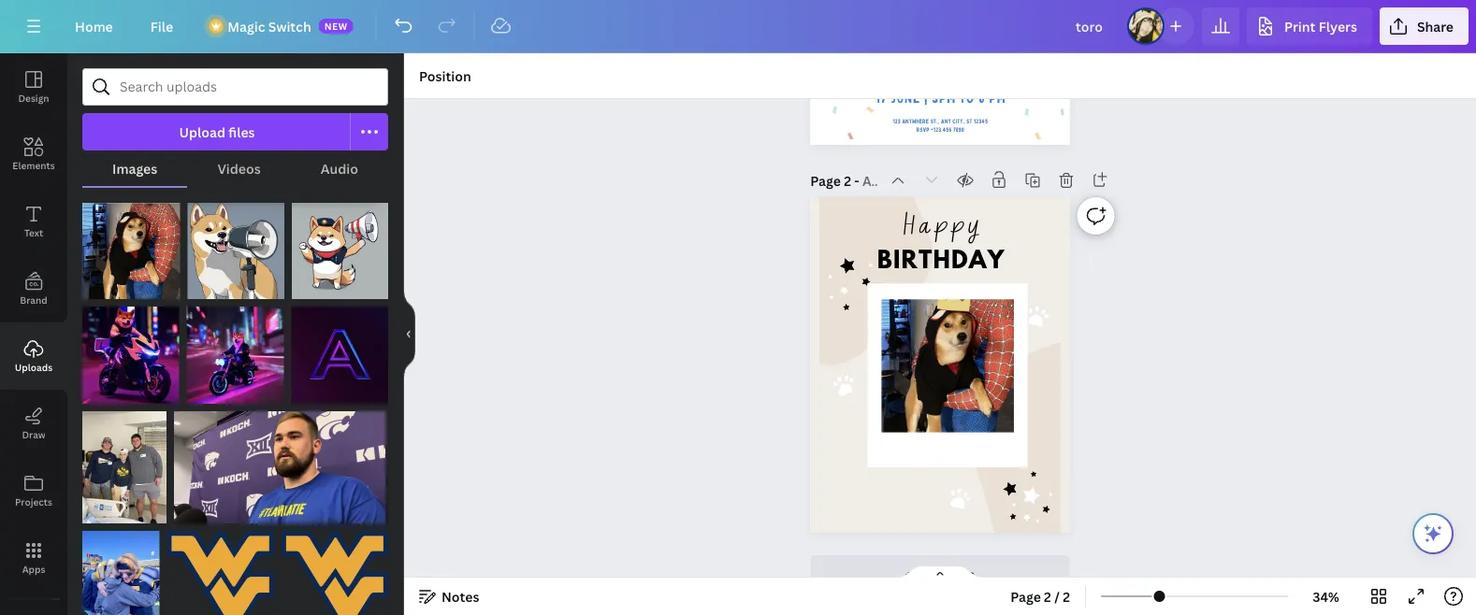Task type: locate. For each thing, give the bounding box(es) containing it.
position button
[[412, 61, 479, 91]]

file button
[[135, 7, 188, 45]]

rsvp
[[916, 126, 930, 133]]

0 vertical spatial page
[[811, 172, 841, 189]]

0 horizontal spatial 2
[[844, 172, 851, 189]]

hide image
[[403, 290, 415, 379]]

group
[[82, 192, 180, 300], [188, 192, 284, 300], [292, 192, 388, 300], [82, 296, 179, 404], [187, 296, 284, 404], [291, 296, 388, 404], [82, 400, 167, 524], [174, 400, 388, 524], [82, 520, 160, 616], [167, 520, 274, 616], [281, 520, 388, 616]]

2
[[844, 172, 851, 189], [1044, 588, 1052, 606], [1063, 588, 1071, 606]]

images button
[[82, 151, 187, 186]]

add
[[916, 566, 941, 583]]

print flyers button
[[1247, 7, 1373, 45]]

audio image
[[0, 607, 67, 616]]

city,
[[953, 117, 965, 125]]

uploads button
[[0, 323, 67, 390]]

2 left /
[[1044, 588, 1052, 606]]

page left /
[[1011, 588, 1041, 606]]

page inside page 2 / 2 button
[[1011, 588, 1041, 606]]

2 left -
[[844, 172, 851, 189]]

magic
[[228, 17, 265, 35]]

0 horizontal spatial page
[[811, 172, 841, 189]]

123
[[893, 117, 901, 125]]

audio
[[321, 160, 358, 177]]

text button
[[0, 188, 67, 255]]

elements
[[12, 159, 55, 172]]

page
[[811, 172, 841, 189], [1011, 588, 1041, 606]]

upload
[[179, 123, 225, 141]]

text
[[24, 226, 43, 239]]

draw button
[[0, 390, 67, 458]]

1 horizontal spatial page
[[1011, 588, 1041, 606]]

2 for -
[[844, 172, 851, 189]]

34% button
[[1296, 582, 1357, 612]]

projects button
[[0, 458, 67, 525]]

Page title text field
[[863, 171, 878, 190]]

456
[[943, 126, 952, 133]]

st
[[966, 117, 972, 125]]

Search uploads search field
[[120, 69, 376, 105]]

design
[[18, 92, 49, 104]]

1 vertical spatial page
[[1011, 588, 1041, 606]]

happy
[[902, 209, 980, 235]]

2 right /
[[1063, 588, 1071, 606]]

pm
[[989, 89, 1006, 106]]

home
[[75, 17, 113, 35]]

1 horizontal spatial 2
[[1044, 588, 1052, 606]]

upload files button
[[82, 113, 351, 151]]

page left -
[[811, 172, 841, 189]]

+
[[906, 566, 912, 583]]

print
[[1285, 17, 1316, 35]]

flyers
[[1319, 17, 1358, 35]]

magic switch
[[228, 17, 311, 35]]



Task type: describe. For each thing, give the bounding box(es) containing it.
elements button
[[0, 121, 67, 188]]

2 for /
[[1044, 588, 1052, 606]]

projects
[[15, 496, 52, 509]]

apps
[[22, 563, 45, 576]]

apps button
[[0, 525, 67, 592]]

share
[[1417, 17, 1454, 35]]

page for page 2 -
[[811, 172, 841, 189]]

any
[[941, 117, 951, 125]]

birthday
[[877, 248, 1005, 276]]

brand
[[20, 294, 47, 306]]

-
[[855, 172, 860, 189]]

file
[[150, 17, 173, 35]]

6
[[979, 89, 986, 106]]

2 horizontal spatial 2
[[1063, 588, 1071, 606]]

/
[[1055, 588, 1060, 606]]

+ add page
[[906, 566, 975, 583]]

page 2 / 2
[[1011, 588, 1071, 606]]

main menu bar
[[0, 0, 1477, 53]]

upload files
[[179, 123, 255, 141]]

audio button
[[291, 151, 388, 186]]

position
[[419, 67, 471, 85]]

uploads
[[15, 361, 53, 374]]

home link
[[60, 7, 128, 45]]

+123
[[931, 126, 941, 133]]

canva assistant image
[[1422, 523, 1445, 546]]

notes button
[[412, 582, 487, 612]]

7890
[[953, 126, 964, 133]]

anywhere
[[902, 117, 929, 125]]

17 june | 3pm to 6 pm
[[875, 89, 1006, 106]]

+ add page button
[[811, 556, 1070, 593]]

page for page 2 / 2
[[1011, 588, 1041, 606]]

page
[[945, 566, 975, 583]]

videos
[[217, 160, 261, 177]]

print flyers
[[1285, 17, 1358, 35]]

17
[[875, 89, 887, 106]]

notes
[[442, 588, 480, 606]]

switch
[[268, 17, 311, 35]]

st.,
[[930, 117, 940, 125]]

new
[[324, 20, 348, 32]]

draw
[[22, 429, 45, 441]]

12345
[[974, 117, 988, 125]]

share button
[[1380, 7, 1469, 45]]

side panel tab list
[[0, 53, 67, 616]]

page 2 -
[[811, 172, 863, 189]]

Design title text field
[[1061, 7, 1120, 45]]

3pm
[[932, 89, 956, 106]]

34%
[[1313, 588, 1340, 606]]

|
[[925, 89, 928, 106]]

toro
[[923, 450, 958, 477]]

files
[[229, 123, 255, 141]]

123 anywhere st., any city, st 12345 rsvp +123 456 7890
[[893, 117, 988, 133]]

to
[[960, 89, 975, 106]]

images
[[112, 160, 157, 177]]

videos button
[[187, 151, 291, 186]]

show pages image
[[895, 565, 985, 580]]

page 2 / 2 button
[[1003, 582, 1078, 612]]

june
[[891, 89, 921, 106]]

design button
[[0, 53, 67, 121]]

brand button
[[0, 255, 67, 323]]



Task type: vqa. For each thing, say whether or not it's contained in the screenshot.
Yellow And Black Minimalist Salon Flyers image
no



